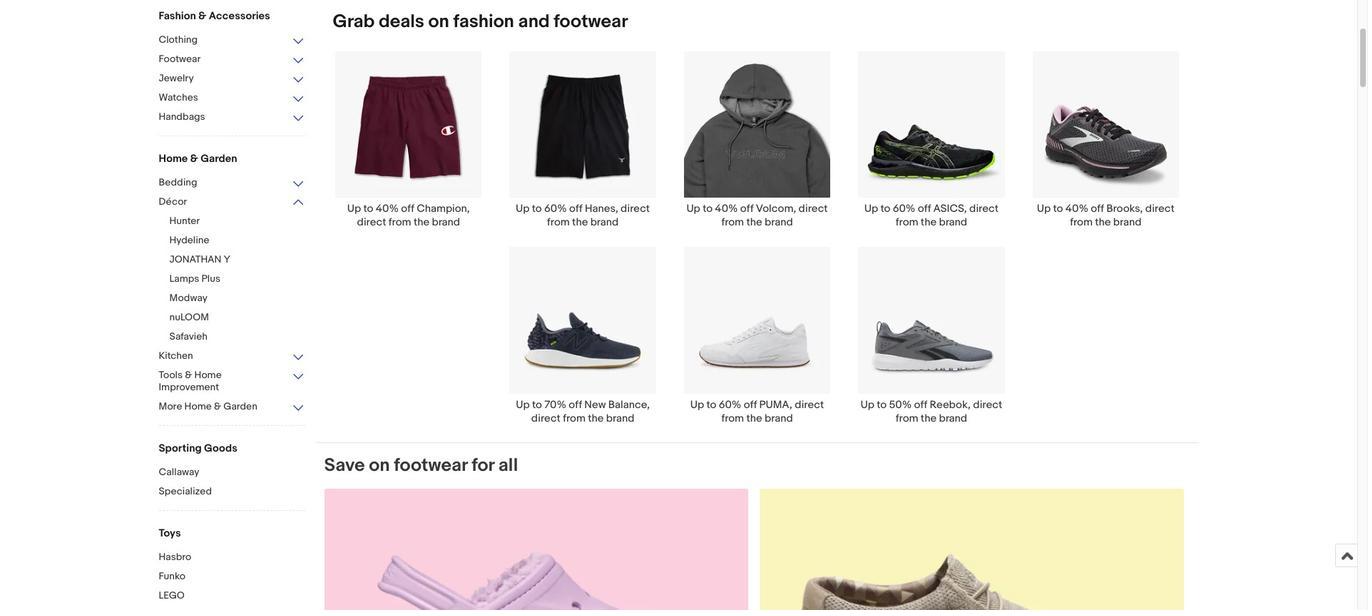 Task type: describe. For each thing, give the bounding box(es) containing it.
to for up to 40% off volcom, direct from the brand
[[703, 202, 713, 216]]

all
[[499, 454, 518, 476]]

save
[[324, 454, 365, 476]]

from for up to 40% off brooks, direct from the brand
[[1070, 216, 1093, 229]]

tools
[[159, 369, 183, 381]]

to for up to 40% off brooks, direct from the brand
[[1054, 202, 1063, 216]]

off for reebok,
[[914, 398, 928, 411]]

handbags button
[[159, 111, 305, 124]]

décor button
[[159, 196, 305, 209]]

to for up to 60% off hanes, direct from the brand
[[532, 202, 542, 216]]

hydeline
[[169, 234, 209, 246]]

clothing
[[159, 34, 198, 46]]

& right fashion
[[198, 9, 206, 23]]

off for volcom,
[[741, 202, 754, 216]]

direct for up to 40% off champion, direct from the brand
[[357, 216, 386, 229]]

callaway specialized
[[159, 466, 212, 497]]

jonathan
[[169, 253, 221, 265]]

direct for up to 40% off volcom, direct from the brand
[[799, 202, 828, 216]]

direct for up to 60% off asics, direct from the brand
[[970, 202, 999, 216]]

direct for up to 40% off brooks, direct from the brand
[[1146, 202, 1175, 216]]

kitchen
[[159, 350, 193, 362]]

brand for up to 60% off puma, direct from the brand
[[765, 411, 793, 425]]

off for champion,
[[401, 202, 414, 216]]

up to 60% off asics, direct from the brand link
[[845, 51, 1019, 229]]

jewelry
[[159, 72, 194, 84]]

1 horizontal spatial footwear
[[554, 11, 628, 33]]

direct for up to 60% off hanes, direct from the brand
[[621, 202, 650, 216]]

from inside up to 70% off new balance, direct from the brand
[[563, 411, 586, 425]]

off for puma,
[[744, 398, 757, 411]]

1 vertical spatial on
[[369, 454, 390, 476]]

up for up to 40% off volcom, direct from the brand
[[687, 202, 701, 216]]

volcom,
[[756, 202, 796, 216]]

improvement
[[159, 381, 219, 393]]

tools & home improvement button
[[159, 369, 305, 395]]

from for up to 60% off hanes, direct from the brand
[[547, 216, 570, 229]]

watches button
[[159, 91, 305, 105]]

safavieh link
[[169, 330, 316, 344]]

bedding button
[[159, 176, 305, 190]]

specialized link
[[159, 485, 305, 499]]

hasbro link
[[159, 551, 305, 564]]

fashion
[[159, 9, 196, 23]]

reebok,
[[930, 398, 971, 411]]

modway
[[169, 292, 208, 304]]

up to 60% off asics, direct from the brand
[[865, 202, 999, 229]]

from for up to 40% off volcom, direct from the brand
[[722, 216, 744, 229]]

puma,
[[760, 398, 793, 411]]

modway link
[[169, 292, 316, 305]]

from for up to 60% off asics, direct from the brand
[[896, 216, 919, 229]]

direct for up to 60% off puma, direct from the brand
[[795, 398, 824, 411]]

1 vertical spatial home
[[194, 369, 222, 381]]

safavieh
[[169, 330, 208, 343]]

nuloom link
[[169, 311, 316, 325]]

up to 40% off brooks, direct from the brand
[[1037, 202, 1175, 229]]

off for asics,
[[918, 202, 931, 216]]

the inside up to 70% off new balance, direct from the brand
[[588, 411, 604, 425]]

and
[[518, 11, 550, 33]]

more home & garden button
[[159, 400, 305, 414]]

up to 60% off puma, direct from the brand
[[691, 398, 824, 425]]

up for up to 70% off new balance, direct from the brand
[[516, 398, 530, 411]]

lamps plus link
[[169, 273, 316, 286]]

accessories
[[209, 9, 270, 23]]

40% for volcom,
[[715, 202, 738, 216]]

asics,
[[934, 202, 967, 216]]

up to 70% off new balance, direct from the brand link
[[496, 246, 670, 425]]

brand for up to 50% off reebok, direct from the brand
[[939, 411, 968, 425]]

nuloom
[[169, 311, 209, 323]]

up to 40% off volcom, direct from the brand
[[687, 202, 828, 229]]

callaway
[[159, 466, 199, 478]]

off for hanes,
[[569, 202, 583, 216]]

70%
[[545, 398, 567, 411]]

brand for up to 40% off champion, direct from the brand
[[432, 216, 460, 229]]

to for up to 40% off champion, direct from the brand
[[364, 202, 373, 216]]

& right tools at the left of the page
[[185, 369, 192, 381]]

60% for asics,
[[893, 202, 916, 216]]

up to 60% off hanes, direct from the brand
[[516, 202, 650, 229]]

40% for champion,
[[376, 202, 399, 216]]

up to 40% off champion, direct from the brand
[[347, 202, 470, 229]]

up for up to 40% off brooks, direct from the brand
[[1037, 202, 1051, 216]]

list containing up to 40% off champion, direct from the brand
[[316, 51, 1199, 442]]

deals
[[379, 11, 424, 33]]

new
[[585, 398, 606, 411]]

toys
[[159, 527, 181, 540]]

to for up to 50% off reebok, direct from the brand
[[877, 398, 887, 411]]

footwear button
[[159, 53, 305, 66]]

the for up to 40% off brooks, direct from the brand
[[1096, 216, 1111, 229]]

sporting
[[159, 442, 202, 455]]

50%
[[889, 398, 912, 411]]

from for up to 60% off puma, direct from the brand
[[722, 411, 744, 425]]



Task type: vqa. For each thing, say whether or not it's contained in the screenshot.
off
yes



Task type: locate. For each thing, give the bounding box(es) containing it.
home & garden
[[159, 152, 237, 166]]

up to 60% off hanes, direct from the brand link
[[496, 51, 670, 229]]

up to 40% off champion, direct from the brand link
[[321, 51, 496, 229]]

brand inside up to 60% off puma, direct from the brand
[[765, 411, 793, 425]]

fashion
[[453, 11, 514, 33]]

0 horizontal spatial footwear
[[394, 454, 468, 476]]

up inside up to 40% off volcom, direct from the brand
[[687, 202, 701, 216]]

from inside up to 60% off puma, direct from the brand
[[722, 411, 744, 425]]

the inside up to 50% off reebok, direct from the brand
[[921, 411, 937, 425]]

2 horizontal spatial 40%
[[1066, 202, 1089, 216]]

up inside up to 60% off puma, direct from the brand
[[691, 398, 704, 411]]

up to 40% off brooks, direct from the brand link
[[1019, 51, 1193, 229]]

bedding décor hunter hydeline jonathan y lamps plus modway nuloom safavieh kitchen tools & home improvement more home & garden
[[159, 176, 257, 412]]

lamps
[[169, 273, 199, 285]]

up to 70% off new balance, direct from the brand
[[516, 398, 650, 425]]

to inside up to 40% off volcom, direct from the brand
[[703, 202, 713, 216]]

brand for up to 60% off hanes, direct from the brand
[[591, 216, 619, 229]]

on right save
[[369, 454, 390, 476]]

jewelry button
[[159, 72, 305, 86]]

off inside up to 40% off brooks, direct from the brand
[[1091, 202, 1104, 216]]

up to 50% off reebok, direct from the brand
[[861, 398, 1003, 425]]

up
[[347, 202, 361, 216], [516, 202, 530, 216], [687, 202, 701, 216], [865, 202, 879, 216], [1037, 202, 1051, 216], [516, 398, 530, 411], [691, 398, 704, 411], [861, 398, 875, 411]]

1 horizontal spatial on
[[429, 11, 449, 33]]

hanes,
[[585, 202, 618, 216]]

60% left puma,
[[719, 398, 742, 411]]

to inside up to 60% off puma, direct from the brand
[[707, 398, 717, 411]]

60% for puma,
[[719, 398, 742, 411]]

off
[[401, 202, 414, 216], [569, 202, 583, 216], [741, 202, 754, 216], [918, 202, 931, 216], [1091, 202, 1104, 216], [569, 398, 582, 411], [744, 398, 757, 411], [914, 398, 928, 411]]

lego
[[159, 589, 185, 602]]

specialized
[[159, 485, 212, 497]]

brand inside up to 40% off champion, direct from the brand
[[432, 216, 460, 229]]

up for up to 50% off reebok, direct from the brand
[[861, 398, 875, 411]]

60% for hanes,
[[544, 202, 567, 216]]

direct inside up to 50% off reebok, direct from the brand
[[973, 398, 1003, 411]]

up to 40% off volcom, direct from the brand link
[[670, 51, 845, 229]]

the inside "up to 60% off asics, direct from the brand"
[[921, 216, 937, 229]]

60% inside "up to 60% off asics, direct from the brand"
[[893, 202, 916, 216]]

grab
[[333, 11, 375, 33]]

bedding
[[159, 176, 197, 188]]

y
[[224, 253, 231, 265]]

up inside up to 40% off champion, direct from the brand
[[347, 202, 361, 216]]

funko link
[[159, 570, 305, 584]]

off left asics,
[[918, 202, 931, 216]]

up to 50% off reebok, direct from the brand link
[[845, 246, 1019, 425]]

up inside up to 60% off hanes, direct from the brand
[[516, 202, 530, 216]]

to inside up to 40% off champion, direct from the brand
[[364, 202, 373, 216]]

off inside "up to 60% off asics, direct from the brand"
[[918, 202, 931, 216]]

from left hanes,
[[547, 216, 570, 229]]

up inside up to 50% off reebok, direct from the brand
[[861, 398, 875, 411]]

direct inside "up to 60% off asics, direct from the brand"
[[970, 202, 999, 216]]

to for up to 70% off new balance, direct from the brand
[[532, 398, 542, 411]]

more
[[159, 400, 182, 412]]

brand inside up to 70% off new balance, direct from the brand
[[606, 411, 635, 425]]

brand inside up to 40% off brooks, direct from the brand
[[1114, 216, 1142, 229]]

60% left asics,
[[893, 202, 916, 216]]

direct inside up to 40% off volcom, direct from the brand
[[799, 202, 828, 216]]

on right deals
[[429, 11, 449, 33]]

hunter link
[[169, 215, 316, 228]]

1 vertical spatial footwear
[[394, 454, 468, 476]]

up inside up to 70% off new balance, direct from the brand
[[516, 398, 530, 411]]

off left volcom, at the top of page
[[741, 202, 754, 216]]

to
[[364, 202, 373, 216], [532, 202, 542, 216], [703, 202, 713, 216], [881, 202, 891, 216], [1054, 202, 1063, 216], [532, 398, 542, 411], [707, 398, 717, 411], [877, 398, 887, 411]]

from for up to 40% off champion, direct from the brand
[[389, 216, 411, 229]]

off left puma,
[[744, 398, 757, 411]]

the for up to 40% off champion, direct from the brand
[[414, 216, 430, 229]]

off inside up to 60% off puma, direct from the brand
[[744, 398, 757, 411]]

champion,
[[417, 202, 470, 216]]

direct inside up to 40% off champion, direct from the brand
[[357, 216, 386, 229]]

the for up to 60% off hanes, direct from the brand
[[572, 216, 588, 229]]

on
[[429, 11, 449, 33], [369, 454, 390, 476]]

the inside up to 40% off brooks, direct from the brand
[[1096, 216, 1111, 229]]

40% left volcom, at the top of page
[[715, 202, 738, 216]]

0 vertical spatial home
[[159, 152, 188, 166]]

off right 50%
[[914, 398, 928, 411]]

2 horizontal spatial 60%
[[893, 202, 916, 216]]

goods
[[204, 442, 238, 455]]

list
[[316, 51, 1199, 442]]

direct inside up to 70% off new balance, direct from the brand
[[531, 411, 561, 425]]

from left volcom, at the top of page
[[722, 216, 744, 229]]

from for up to 50% off reebok, direct from the brand
[[896, 411, 919, 425]]

the inside up to 60% off hanes, direct from the brand
[[572, 216, 588, 229]]

garden up 'bedding' dropdown button
[[201, 152, 237, 166]]

off for new
[[569, 398, 582, 411]]

60%
[[544, 202, 567, 216], [893, 202, 916, 216], [719, 398, 742, 411]]

40% left champion,
[[376, 202, 399, 216]]

the inside up to 40% off volcom, direct from the brand
[[747, 216, 763, 229]]

1 horizontal spatial 60%
[[719, 398, 742, 411]]

brand for up to 40% off volcom, direct from the brand
[[765, 216, 793, 229]]

up for up to 60% off asics, direct from the brand
[[865, 202, 879, 216]]

home down improvement
[[184, 400, 212, 412]]

0 vertical spatial garden
[[201, 152, 237, 166]]

from inside up to 40% off brooks, direct from the brand
[[1070, 216, 1093, 229]]

to inside up to 70% off new balance, direct from the brand
[[532, 398, 542, 411]]

off inside up to 40% off champion, direct from the brand
[[401, 202, 414, 216]]

0 horizontal spatial on
[[369, 454, 390, 476]]

from inside up to 50% off reebok, direct from the brand
[[896, 411, 919, 425]]

3 40% from the left
[[1066, 202, 1089, 216]]

from left brooks, at the top of the page
[[1070, 216, 1093, 229]]

None text field
[[324, 488, 749, 610]]

garden down tools & home improvement dropdown button
[[224, 400, 257, 412]]

from
[[389, 216, 411, 229], [547, 216, 570, 229], [722, 216, 744, 229], [896, 216, 919, 229], [1070, 216, 1093, 229], [563, 411, 586, 425], [722, 411, 744, 425], [896, 411, 919, 425]]

off left hanes,
[[569, 202, 583, 216]]

to inside up to 50% off reebok, direct from the brand
[[877, 398, 887, 411]]

lego link
[[159, 589, 305, 603]]

brand inside "up to 60% off asics, direct from the brand"
[[939, 216, 968, 229]]

direct for up to 50% off reebok, direct from the brand
[[973, 398, 1003, 411]]

to for up to 60% off asics, direct from the brand
[[881, 202, 891, 216]]

to inside up to 60% off hanes, direct from the brand
[[532, 202, 542, 216]]

direct
[[621, 202, 650, 216], [799, 202, 828, 216], [970, 202, 999, 216], [1146, 202, 1175, 216], [357, 216, 386, 229], [795, 398, 824, 411], [973, 398, 1003, 411], [531, 411, 561, 425]]

footwear left for
[[394, 454, 468, 476]]

60% inside up to 60% off hanes, direct from the brand
[[544, 202, 567, 216]]

off inside up to 50% off reebok, direct from the brand
[[914, 398, 928, 411]]

the for up to 60% off puma, direct from the brand
[[747, 411, 763, 425]]

watches
[[159, 91, 198, 103]]

brand for up to 40% off brooks, direct from the brand
[[1114, 216, 1142, 229]]

fashion & accessories
[[159, 9, 270, 23]]

40% inside up to 40% off brooks, direct from the brand
[[1066, 202, 1089, 216]]

footwear
[[554, 11, 628, 33], [394, 454, 468, 476]]

garden inside bedding décor hunter hydeline jonathan y lamps plus modway nuloom safavieh kitchen tools & home improvement more home & garden
[[224, 400, 257, 412]]

brand inside up to 60% off hanes, direct from the brand
[[591, 216, 619, 229]]

from left puma,
[[722, 411, 744, 425]]

1 horizontal spatial 40%
[[715, 202, 738, 216]]

décor
[[159, 196, 187, 208]]

0 horizontal spatial 40%
[[376, 202, 399, 216]]

from left asics,
[[896, 216, 919, 229]]

0 horizontal spatial 60%
[[544, 202, 567, 216]]

brand
[[432, 216, 460, 229], [591, 216, 619, 229], [765, 216, 793, 229], [939, 216, 968, 229], [1114, 216, 1142, 229], [606, 411, 635, 425], [765, 411, 793, 425], [939, 411, 968, 425]]

up for up to 60% off puma, direct from the brand
[[691, 398, 704, 411]]

the inside up to 60% off puma, direct from the brand
[[747, 411, 763, 425]]

& up bedding
[[190, 152, 198, 166]]

0 vertical spatial on
[[429, 11, 449, 33]]

1 vertical spatial garden
[[224, 400, 257, 412]]

home up bedding
[[159, 152, 188, 166]]

brooks,
[[1107, 202, 1143, 216]]

off inside up to 40% off volcom, direct from the brand
[[741, 202, 754, 216]]

up inside "up to 60% off asics, direct from the brand"
[[865, 202, 879, 216]]

2 vertical spatial home
[[184, 400, 212, 412]]

brand for up to 60% off asics, direct from the brand
[[939, 216, 968, 229]]

the inside up to 40% off champion, direct from the brand
[[414, 216, 430, 229]]

callaway link
[[159, 466, 305, 480]]

off left brooks, at the top of the page
[[1091, 202, 1104, 216]]

brand inside up to 40% off volcom, direct from the brand
[[765, 216, 793, 229]]

for
[[472, 454, 494, 476]]

&
[[198, 9, 206, 23], [190, 152, 198, 166], [185, 369, 192, 381], [214, 400, 221, 412]]

None text field
[[760, 488, 1185, 610]]

up for up to 60% off hanes, direct from the brand
[[516, 202, 530, 216]]

kitchen button
[[159, 350, 305, 363]]

& down tools & home improvement dropdown button
[[214, 400, 221, 412]]

from left champion,
[[389, 216, 411, 229]]

the for up to 60% off asics, direct from the brand
[[921, 216, 937, 229]]

hydeline link
[[169, 234, 316, 248]]

clothing button
[[159, 34, 305, 47]]

off inside up to 60% off hanes, direct from the brand
[[569, 202, 583, 216]]

plus
[[202, 273, 220, 285]]

from inside "up to 60% off asics, direct from the brand"
[[896, 216, 919, 229]]

the
[[414, 216, 430, 229], [572, 216, 588, 229], [747, 216, 763, 229], [921, 216, 937, 229], [1096, 216, 1111, 229], [588, 411, 604, 425], [747, 411, 763, 425], [921, 411, 937, 425]]

home down kitchen dropdown button
[[194, 369, 222, 381]]

off for brooks,
[[1091, 202, 1104, 216]]

to inside "up to 60% off asics, direct from the brand"
[[881, 202, 891, 216]]

jonathan y link
[[169, 253, 316, 267]]

1 40% from the left
[[376, 202, 399, 216]]

balance,
[[609, 398, 650, 411]]

off left new
[[569, 398, 582, 411]]

from inside up to 40% off champion, direct from the brand
[[389, 216, 411, 229]]

60% inside up to 60% off puma, direct from the brand
[[719, 398, 742, 411]]

footwear
[[159, 53, 201, 65]]

handbags
[[159, 111, 205, 123]]

up for up to 40% off champion, direct from the brand
[[347, 202, 361, 216]]

up inside up to 40% off brooks, direct from the brand
[[1037, 202, 1051, 216]]

off inside up to 70% off new balance, direct from the brand
[[569, 398, 582, 411]]

to for up to 60% off puma, direct from the brand
[[707, 398, 717, 411]]

40% inside up to 40% off volcom, direct from the brand
[[715, 202, 738, 216]]

40% inside up to 40% off champion, direct from the brand
[[376, 202, 399, 216]]

the for up to 50% off reebok, direct from the brand
[[921, 411, 937, 425]]

from left 'reebok,'
[[896, 411, 919, 425]]

hasbro
[[159, 551, 191, 563]]

hasbro funko lego
[[159, 551, 191, 602]]

direct inside up to 60% off hanes, direct from the brand
[[621, 202, 650, 216]]

40% left brooks, at the top of the page
[[1066, 202, 1089, 216]]

save on footwear for all
[[324, 454, 518, 476]]

up to 60% off puma, direct from the brand link
[[670, 246, 845, 425]]

clothing footwear jewelry watches handbags
[[159, 34, 205, 123]]

60% left hanes,
[[544, 202, 567, 216]]

off left champion,
[[401, 202, 414, 216]]

2 40% from the left
[[715, 202, 738, 216]]

40% for brooks,
[[1066, 202, 1089, 216]]

40%
[[376, 202, 399, 216], [715, 202, 738, 216], [1066, 202, 1089, 216]]

grab deals on fashion and footwear
[[333, 11, 628, 33]]

from left balance,
[[563, 411, 586, 425]]

the for up to 40% off volcom, direct from the brand
[[747, 216, 763, 229]]

direct inside up to 60% off puma, direct from the brand
[[795, 398, 824, 411]]

footwear right and in the top of the page
[[554, 11, 628, 33]]

0 vertical spatial footwear
[[554, 11, 628, 33]]

hunter
[[169, 215, 200, 227]]

direct inside up to 40% off brooks, direct from the brand
[[1146, 202, 1175, 216]]

sporting goods
[[159, 442, 238, 455]]

from inside up to 60% off hanes, direct from the brand
[[547, 216, 570, 229]]

brand inside up to 50% off reebok, direct from the brand
[[939, 411, 968, 425]]

from inside up to 40% off volcom, direct from the brand
[[722, 216, 744, 229]]

to inside up to 40% off brooks, direct from the brand
[[1054, 202, 1063, 216]]

funko
[[159, 570, 186, 582]]



